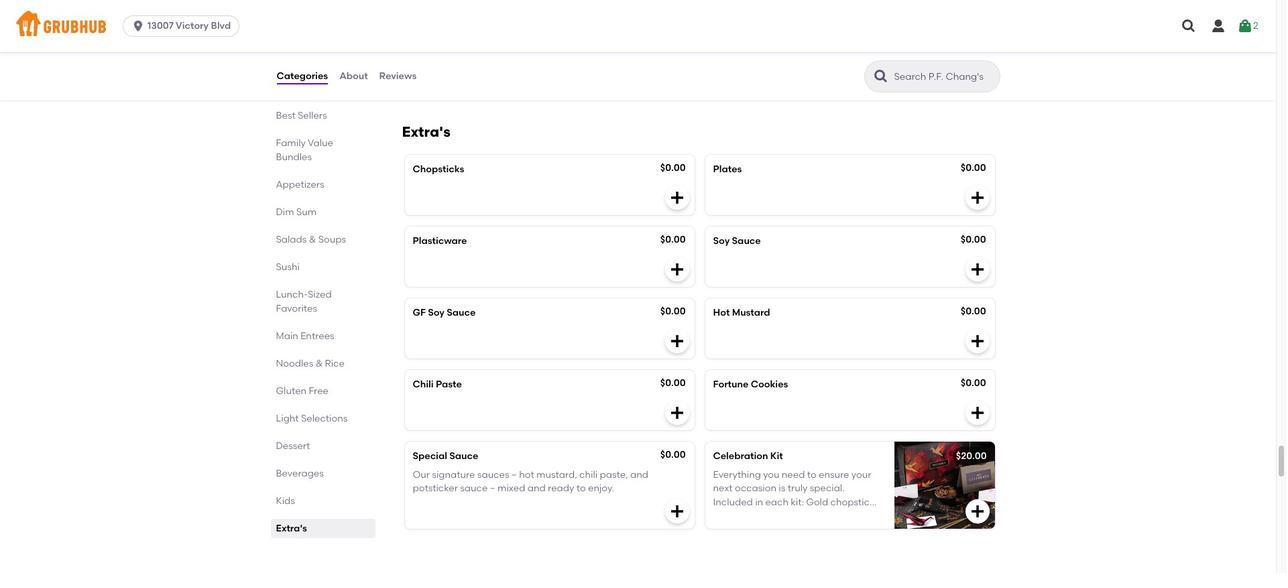 Task type: locate. For each thing, give the bounding box(es) containing it.
– left hot
[[512, 470, 517, 481]]

main navigation navigation
[[0, 0, 1276, 52]]

13007 victory blvd button
[[123, 15, 245, 37]]

egg,
[[545, 36, 566, 47]]

$0.00
[[660, 162, 686, 174], [961, 162, 986, 174], [660, 234, 686, 245], [961, 234, 986, 245], [660, 306, 686, 317], [961, 306, 986, 317], [660, 377, 686, 389], [961, 377, 986, 389], [660, 449, 686, 461]]

1 horizontal spatial sauce
[[502, 49, 530, 61]]

sauce
[[732, 235, 761, 247], [447, 307, 476, 318], [449, 451, 478, 462]]

reviews button
[[379, 52, 417, 101]]

0 horizontal spatial and
[[528, 483, 546, 495]]

celebration kit
[[713, 451, 783, 462]]

1 vertical spatial sauce
[[460, 483, 488, 495]]

broccoli
[[842, 36, 879, 47]]

main
[[276, 331, 298, 342]]

extra's
[[402, 123, 451, 140], [276, 523, 307, 534]]

0 horizontal spatial fried
[[431, 36, 452, 47]]

sauce inside our signature sauces – hot mustard, chili paste, and potsticker sauce – mixed and ready to enjoy.
[[460, 483, 488, 495]]

$0.00 for fortune cookies
[[961, 377, 986, 389]]

our signature sauces – hot mustard, chili paste, and potsticker sauce – mixed and ready to enjoy.
[[413, 470, 648, 495]]

plates
[[713, 164, 742, 175]]

svg image for gf soy sauce
[[669, 333, 685, 349]]

celebration
[[713, 451, 768, 462]]

fried up chicken,
[[431, 36, 452, 47]]

sushi
[[276, 261, 300, 273]]

chili
[[579, 470, 598, 481]]

kit
[[770, 451, 783, 462]]

hot mustard
[[713, 307, 770, 318]]

2 fried from the left
[[731, 36, 751, 47]]

$0.00 for chili paste
[[660, 377, 686, 389]]

& left rice
[[316, 358, 323, 369]]

& left soups
[[309, 234, 316, 245]]

salads & soups
[[276, 234, 346, 245]]

sauce inside stir-fried white or brown rice, egg, chicken, savory soy sauce
[[502, 49, 530, 61]]

1 horizontal spatial –
[[512, 470, 517, 481]]

$0.00 for plates
[[961, 162, 986, 174]]

svg image for plates
[[969, 190, 985, 206]]

stir-fried snap peas, carrots, broccoli button
[[705, 8, 995, 95]]

mustard
[[732, 307, 770, 318]]

chili
[[413, 379, 434, 390]]

and down hot
[[528, 483, 546, 495]]

–
[[512, 470, 517, 481], [490, 483, 495, 495]]

chopsticks
[[413, 164, 464, 175]]

svg image
[[1181, 18, 1197, 34], [1237, 18, 1253, 34], [669, 190, 685, 206], [969, 190, 985, 206], [969, 261, 985, 278], [669, 333, 685, 349], [969, 333, 985, 349], [969, 405, 985, 421], [669, 504, 685, 520]]

sauce down sauces
[[460, 483, 488, 495]]

soups
[[318, 234, 346, 245]]

reviews
[[379, 70, 417, 82]]

rice
[[325, 358, 345, 369]]

paste,
[[600, 470, 628, 481]]

dessert
[[276, 441, 310, 452]]

1 vertical spatial and
[[528, 483, 546, 495]]

svg image inside 2 button
[[1237, 18, 1253, 34]]

– down sauces
[[490, 483, 495, 495]]

about button
[[339, 52, 369, 101]]

gf kids fried rice image
[[594, 8, 694, 95]]

& for soups
[[309, 234, 316, 245]]

fortune cookies
[[713, 379, 788, 390]]

1 horizontal spatial soy
[[713, 235, 730, 247]]

$0.00 for chopsticks
[[660, 162, 686, 174]]

sauce for soy
[[502, 49, 530, 61]]

0 vertical spatial sauce
[[732, 235, 761, 247]]

lunch-
[[276, 289, 308, 300]]

stir-fried snap peas, carrots, broccoli
[[713, 36, 879, 47]]

selections
[[301, 413, 348, 424]]

stir-
[[713, 36, 731, 47]]

0 vertical spatial –
[[512, 470, 517, 481]]

categories
[[277, 70, 328, 82]]

dim sum
[[276, 206, 317, 218]]

1 horizontal spatial extra's
[[402, 123, 451, 140]]

chili paste
[[413, 379, 462, 390]]

family value bundles
[[276, 137, 333, 163]]

extra's down kids
[[276, 523, 307, 534]]

$20.00
[[956, 451, 987, 462]]

1 vertical spatial –
[[490, 483, 495, 495]]

svg image for soy sauce
[[969, 261, 985, 278]]

1 fried from the left
[[431, 36, 452, 47]]

extra's up chopsticks
[[402, 123, 451, 140]]

0 vertical spatial sauce
[[502, 49, 530, 61]]

and right paste, at left bottom
[[630, 470, 648, 481]]

soy sauce
[[713, 235, 761, 247]]

0 horizontal spatial extra's
[[276, 523, 307, 534]]

1 vertical spatial soy
[[428, 307, 445, 318]]

beverages
[[276, 468, 324, 479]]

2 vertical spatial sauce
[[449, 451, 478, 462]]

1 vertical spatial &
[[316, 358, 323, 369]]

sauce down brown
[[502, 49, 530, 61]]

1 horizontal spatial and
[[630, 470, 648, 481]]

and
[[630, 470, 648, 481], [528, 483, 546, 495]]

ready
[[548, 483, 574, 495]]

0 vertical spatial &
[[309, 234, 316, 245]]

0 vertical spatial extra's
[[402, 123, 451, 140]]

noodles
[[276, 358, 313, 369]]

fried inside stir-fried white or brown rice, egg, chicken, savory soy sauce
[[431, 36, 452, 47]]

svg image
[[1210, 18, 1227, 34], [132, 19, 145, 33], [969, 70, 985, 86], [669, 261, 685, 278], [669, 405, 685, 421], [969, 504, 985, 520]]

lunch-sized favorites
[[276, 289, 332, 314]]

$0.00 for hot mustard
[[961, 306, 986, 317]]

0 horizontal spatial soy
[[428, 307, 445, 318]]

bundles
[[276, 151, 312, 163]]

0 horizontal spatial sauce
[[460, 483, 488, 495]]

svg image for chopsticks
[[669, 190, 685, 206]]

sauce for potsticker
[[460, 483, 488, 495]]

svg image for hot mustard
[[969, 333, 985, 349]]

0 horizontal spatial –
[[490, 483, 495, 495]]

&
[[309, 234, 316, 245], [316, 358, 323, 369]]

fried left snap
[[731, 36, 751, 47]]

soy
[[713, 235, 730, 247], [428, 307, 445, 318]]

main entrees
[[276, 331, 334, 342]]

0 vertical spatial and
[[630, 470, 648, 481]]

13007
[[148, 20, 174, 32]]

value
[[308, 137, 333, 149]]

svg image for fortune cookies
[[969, 405, 985, 421]]

or
[[481, 36, 491, 47]]

0 vertical spatial soy
[[713, 235, 730, 247]]

fried for stir-
[[431, 36, 452, 47]]

sauce for soy
[[732, 235, 761, 247]]

soy
[[485, 49, 500, 61]]

1 horizontal spatial fried
[[731, 36, 751, 47]]



Task type: describe. For each thing, give the bounding box(es) containing it.
blvd
[[211, 20, 231, 32]]

victory
[[176, 20, 209, 32]]

appetizers
[[276, 179, 324, 190]]

gluten free
[[276, 386, 329, 397]]

chicken,
[[413, 49, 451, 61]]

salads
[[276, 234, 307, 245]]

family
[[276, 137, 306, 149]]

our
[[413, 470, 430, 481]]

kids
[[276, 495, 295, 507]]

1 vertical spatial sauce
[[447, 307, 476, 318]]

2
[[1253, 20, 1259, 31]]

plasticware
[[413, 235, 467, 247]]

best
[[276, 110, 296, 121]]

potsticker
[[413, 483, 458, 495]]

13007 victory blvd
[[148, 20, 231, 32]]

fortune
[[713, 379, 749, 390]]

snap
[[753, 36, 776, 47]]

noodles & rice
[[276, 358, 345, 369]]

hot
[[519, 470, 534, 481]]

2 button
[[1237, 14, 1259, 38]]

favorites
[[276, 303, 317, 314]]

white
[[454, 36, 479, 47]]

sauces
[[477, 470, 509, 481]]

& for rice
[[316, 358, 323, 369]]

gf
[[413, 307, 426, 318]]

peas,
[[778, 36, 803, 47]]

light selections
[[276, 413, 348, 424]]

signature
[[432, 470, 475, 481]]

special sauce
[[413, 451, 478, 462]]

$0.00 for gf soy sauce
[[660, 306, 686, 317]]

mustard,
[[537, 470, 577, 481]]

sauce for special
[[449, 451, 478, 462]]

to
[[577, 483, 586, 495]]

svg image inside '13007 victory blvd' button
[[132, 19, 145, 33]]

sellers
[[298, 110, 327, 121]]

about
[[339, 70, 368, 82]]

sum
[[296, 206, 317, 218]]

paste
[[436, 379, 462, 390]]

light
[[276, 413, 299, 424]]

dim
[[276, 206, 294, 218]]

savory
[[453, 49, 482, 61]]

free
[[309, 386, 329, 397]]

best sellers
[[276, 110, 327, 121]]

mixed
[[498, 483, 525, 495]]

1 vertical spatial extra's
[[276, 523, 307, 534]]

categories button
[[276, 52, 329, 101]]

brown
[[493, 36, 521, 47]]

gluten
[[276, 386, 307, 397]]

gf soy sauce
[[413, 307, 476, 318]]

$0.00 for soy sauce
[[961, 234, 986, 245]]

search icon image
[[873, 68, 889, 84]]

enjoy.
[[588, 483, 614, 495]]

stir-fried white or brown rice, egg, chicken, savory soy sauce
[[413, 36, 566, 61]]

entrees
[[301, 331, 334, 342]]

celebration kit image
[[894, 442, 995, 529]]

cookies
[[751, 379, 788, 390]]

$0.00 for plasticware
[[660, 234, 686, 245]]

baby buddha's feast fried image
[[894, 8, 995, 95]]

stir-fried white or brown rice, egg, chicken, savory soy sauce button
[[405, 8, 694, 95]]

special
[[413, 451, 447, 462]]

rice,
[[524, 36, 543, 47]]

Search P.F. Chang's search field
[[893, 70, 996, 83]]

sized
[[308, 289, 332, 300]]

carrots,
[[805, 36, 840, 47]]

stir-
[[413, 36, 431, 47]]

fried for stir-
[[731, 36, 751, 47]]

hot
[[713, 307, 730, 318]]



Task type: vqa. For each thing, say whether or not it's contained in the screenshot.
$17.95 for Parma Panini
no



